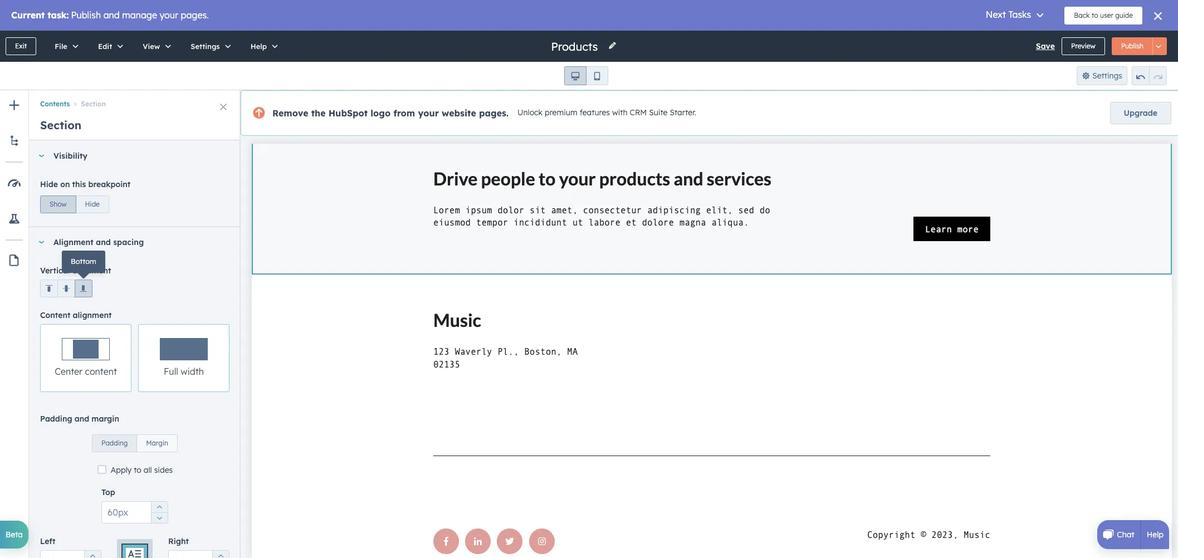 Task type: locate. For each thing, give the bounding box(es) containing it.
settings down preview button
[[1093, 71, 1123, 81]]

suite
[[649, 108, 668, 118]]

padding for padding and margin
[[40, 414, 72, 424]]

from
[[394, 108, 415, 119]]

navigation
[[29, 90, 241, 110]]

help
[[251, 42, 267, 51], [1147, 530, 1164, 540]]

all
[[144, 465, 152, 475]]

section right contents button
[[81, 100, 106, 108]]

padding inside button
[[101, 439, 128, 448]]

and left the margin on the bottom of page
[[75, 414, 89, 424]]

1 vertical spatial settings
[[1093, 71, 1123, 81]]

crm
[[630, 108, 647, 118]]

1 vertical spatial settings button
[[1077, 66, 1128, 85]]

view button
[[131, 31, 179, 62]]

publish button
[[1112, 37, 1154, 55]]

unlock premium features with crm suite starter.
[[518, 108, 697, 118]]

None field
[[550, 39, 602, 54]]

alignment for content alignment
[[73, 310, 112, 320]]

alignment
[[72, 266, 111, 276], [73, 310, 112, 320]]

padding
[[40, 414, 72, 424], [101, 439, 128, 448]]

hide down the hide on this breakpoint
[[85, 200, 100, 208]]

0 vertical spatial hide
[[40, 179, 58, 189]]

and inside alignment and spacing dropdown button
[[96, 237, 111, 247]]

caret image
[[38, 241, 45, 244]]

full
[[164, 366, 178, 377]]

width
[[181, 366, 204, 377]]

hide inside button
[[85, 200, 100, 208]]

pages.
[[479, 108, 509, 119]]

20px text field
[[40, 551, 101, 558]]

1 vertical spatial alignment
[[73, 310, 112, 320]]

1 horizontal spatial settings
[[1093, 71, 1123, 81]]

apply
[[111, 465, 132, 475]]

settings button
[[179, 31, 239, 62], [1077, 66, 1128, 85]]

preview
[[1072, 42, 1096, 50]]

0 vertical spatial alignment
[[72, 266, 111, 276]]

Full width checkbox
[[138, 324, 230, 392]]

1 horizontal spatial padding
[[101, 439, 128, 448]]

0 horizontal spatial settings button
[[179, 31, 239, 62]]

0 horizontal spatial hide
[[40, 179, 58, 189]]

section
[[81, 100, 106, 108], [40, 118, 82, 132]]

alignment
[[54, 237, 93, 247]]

0 vertical spatial settings button
[[179, 31, 239, 62]]

left
[[40, 537, 55, 547]]

exit link
[[6, 37, 36, 55]]

padding down center
[[40, 414, 72, 424]]

1 vertical spatial section
[[40, 118, 82, 132]]

0 horizontal spatial and
[[75, 414, 89, 424]]

apply to all sides
[[111, 465, 173, 475]]

file button
[[43, 31, 86, 62]]

alignment right content
[[73, 310, 112, 320]]

hide
[[40, 179, 58, 189], [85, 200, 100, 208]]

section down 'contents'
[[40, 118, 82, 132]]

section button
[[70, 100, 106, 108]]

exit
[[15, 42, 27, 50]]

0 horizontal spatial settings
[[191, 42, 220, 51]]

0 vertical spatial and
[[96, 237, 111, 247]]

alignment down 'alignment and spacing'
[[72, 266, 111, 276]]

1 vertical spatial and
[[75, 414, 89, 424]]

1 vertical spatial help
[[1147, 530, 1164, 540]]

1 horizontal spatial settings button
[[1077, 66, 1128, 85]]

logo
[[371, 108, 391, 119]]

hubspot
[[329, 108, 368, 119]]

0 vertical spatial settings
[[191, 42, 220, 51]]

0 horizontal spatial padding
[[40, 414, 72, 424]]

show
[[50, 200, 67, 208]]

1 horizontal spatial and
[[96, 237, 111, 247]]

Center content checkbox
[[40, 324, 132, 392]]

padding down the margin on the bottom of page
[[101, 439, 128, 448]]

hide for hide
[[85, 200, 100, 208]]

remove
[[273, 108, 308, 119]]

file
[[55, 42, 67, 51]]

0 vertical spatial padding
[[40, 414, 72, 424]]

sides
[[154, 465, 173, 475]]

and left spacing
[[96, 237, 111, 247]]

0 vertical spatial help
[[251, 42, 267, 51]]

with
[[612, 108, 628, 118]]

center
[[55, 366, 82, 377]]

and
[[96, 237, 111, 247], [75, 414, 89, 424]]

1 horizontal spatial hide
[[85, 200, 100, 208]]

hide for hide on this breakpoint
[[40, 179, 58, 189]]

1 vertical spatial hide
[[85, 200, 100, 208]]

to
[[134, 465, 141, 475]]

hide left on on the left of the page
[[40, 179, 58, 189]]

margin
[[146, 439, 168, 448]]

vertical alignment
[[40, 266, 111, 276]]

group
[[565, 66, 609, 85], [1132, 66, 1168, 85], [40, 193, 109, 213], [40, 280, 93, 298], [92, 428, 178, 453], [151, 502, 168, 524], [84, 551, 101, 558], [212, 551, 229, 558]]

0 horizontal spatial help
[[251, 42, 267, 51]]

settings
[[191, 42, 220, 51], [1093, 71, 1123, 81]]

1 vertical spatial padding
[[101, 439, 128, 448]]

settings right view button
[[191, 42, 220, 51]]



Task type: describe. For each thing, give the bounding box(es) containing it.
beta button
[[0, 521, 28, 549]]

help button
[[239, 31, 286, 62]]

remove the hubspot logo from your website pages.
[[273, 108, 509, 119]]

preview button
[[1062, 37, 1106, 55]]

premium
[[545, 108, 578, 118]]

chat
[[1118, 530, 1135, 540]]

full width
[[164, 366, 204, 377]]

and for margin
[[75, 414, 89, 424]]

content
[[40, 310, 70, 320]]

publish
[[1122, 42, 1144, 50]]

and for spacing
[[96, 237, 111, 247]]

hide button
[[76, 196, 109, 213]]

beta
[[6, 530, 23, 540]]

edit button
[[86, 31, 131, 62]]

0 vertical spatial section
[[81, 100, 106, 108]]

spacing
[[113, 237, 144, 247]]

Padding button
[[92, 435, 137, 453]]

caret image
[[38, 155, 45, 157]]

your
[[418, 108, 439, 119]]

alignment for vertical alignment
[[72, 266, 111, 276]]

upgrade
[[1124, 108, 1158, 118]]

breakpoint
[[88, 179, 131, 189]]

upgrade link
[[1111, 102, 1172, 124]]

website
[[442, 108, 476, 119]]

the
[[311, 108, 326, 119]]

center content
[[55, 366, 117, 377]]

show button
[[40, 196, 76, 213]]

on
[[60, 179, 70, 189]]

visibility
[[54, 151, 88, 161]]

hide on this breakpoint
[[40, 179, 131, 189]]

content
[[85, 366, 117, 377]]

view
[[143, 42, 160, 51]]

contents
[[40, 100, 70, 108]]

group containing padding
[[92, 428, 178, 453]]

this
[[72, 179, 86, 189]]

close image
[[220, 104, 227, 110]]

Margin button
[[137, 435, 178, 453]]

padding for padding
[[101, 439, 128, 448]]

edit
[[98, 42, 112, 51]]

bottom
[[71, 257, 96, 266]]

publish group
[[1112, 37, 1168, 55]]

60px text field
[[101, 502, 168, 524]]

1 horizontal spatial help
[[1147, 530, 1164, 540]]

save button
[[1037, 40, 1056, 53]]

unlock
[[518, 108, 543, 118]]

alignment and spacing button
[[29, 227, 230, 257]]

content alignment
[[40, 310, 112, 320]]

save
[[1037, 41, 1056, 51]]

contents button
[[40, 100, 70, 108]]

20px text field
[[168, 551, 230, 558]]

vertical
[[40, 266, 70, 276]]

alignment and spacing
[[54, 237, 144, 247]]

visibility button
[[29, 141, 230, 171]]

group containing show
[[40, 193, 109, 213]]

margin
[[92, 414, 119, 424]]

help inside button
[[251, 42, 267, 51]]

bottom tooltip
[[62, 251, 105, 273]]

top
[[101, 488, 115, 498]]

starter.
[[670, 108, 697, 118]]

navigation containing contents
[[29, 90, 241, 110]]

padding and margin
[[40, 414, 119, 424]]

features
[[580, 108, 610, 118]]

right
[[168, 537, 189, 547]]



Task type: vqa. For each thing, say whether or not it's contained in the screenshot.
10,001 or more option
no



